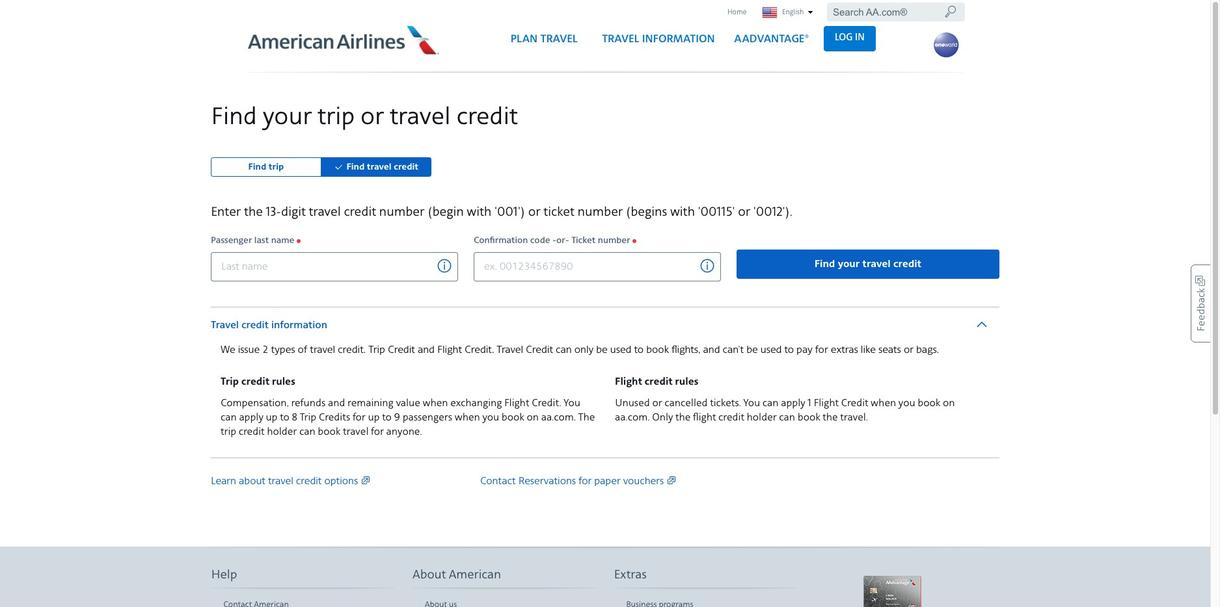 Task type: locate. For each thing, give the bounding box(es) containing it.
american airlines - homepage image
[[248, 25, 441, 55]]

leave feedback, opens external site in new window image
[[1191, 265, 1210, 343]]

travel information button
[[590, 28, 727, 60]]

18 image
[[944, 4, 957, 20]]

english
[[781, 9, 806, 16]]

travel left information
[[602, 34, 639, 45]]

travel right plan
[[540, 34, 578, 45]]

information
[[642, 34, 715, 45]]

0 horizontal spatial travel
[[540, 34, 578, 45]]

travel
[[540, 34, 578, 45], [602, 34, 639, 45]]

1 travel from the left
[[540, 34, 578, 45]]

1 horizontal spatial travel
[[602, 34, 639, 45]]

oneworld link opens in a new window image
[[933, 32, 959, 58]]

2 travel from the left
[[602, 34, 639, 45]]

about
[[413, 570, 446, 583]]

aadvantage® button
[[723, 28, 821, 60]]



Task type: vqa. For each thing, say whether or not it's contained in the screenshot.
St. to the middle
no



Task type: describe. For each thing, give the bounding box(es) containing it.
plan travel
[[511, 34, 578, 45]]

home link
[[723, 4, 751, 21]]

log in
[[835, 33, 865, 43]]

aadvantage®
[[734, 34, 809, 45]]

travel inside popup button
[[602, 34, 639, 45]]

click to change language and/or country / region image
[[808, 11, 813, 15]]

home
[[727, 9, 747, 16]]

english link
[[757, 4, 819, 23]]

log
[[835, 33, 853, 43]]

citi / aadvantage credit card. opens another site in a new window that may not meet accessibility guidelines. image
[[815, 577, 969, 608]]

plan
[[511, 34, 538, 45]]

help
[[211, 570, 237, 583]]

american
[[449, 570, 501, 583]]

extras
[[614, 570, 647, 583]]

about american
[[413, 570, 501, 583]]

Search AA.com® search field
[[827, 3, 965, 22]]

log in link
[[824, 26, 876, 51]]

plan travel button
[[499, 28, 589, 60]]

travel inside 'popup button'
[[540, 34, 578, 45]]

travel information
[[602, 34, 715, 45]]

in
[[855, 33, 865, 43]]



